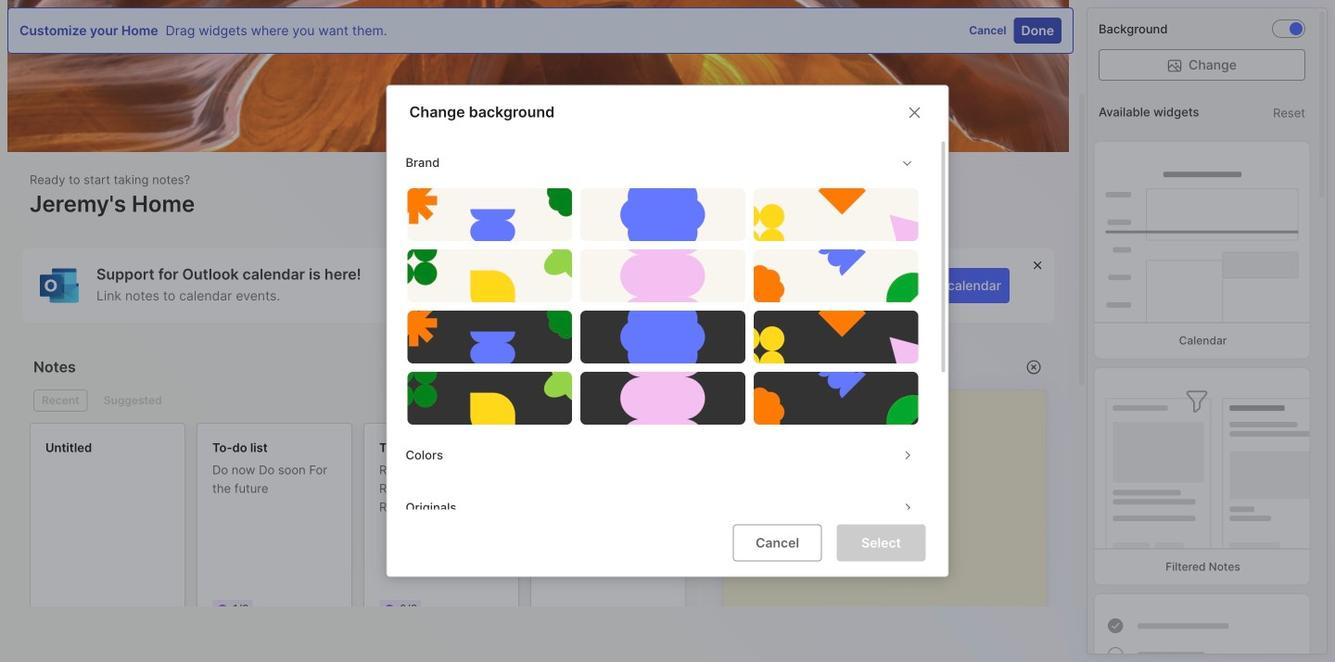Task type: describe. For each thing, give the bounding box(es) containing it.
close image
[[904, 102, 926, 124]]



Task type: vqa. For each thing, say whether or not it's contained in the screenshot.
WHAT'S NEW field
no



Task type: locate. For each thing, give the bounding box(es) containing it.
edit widget title image
[[829, 358, 847, 376]]



